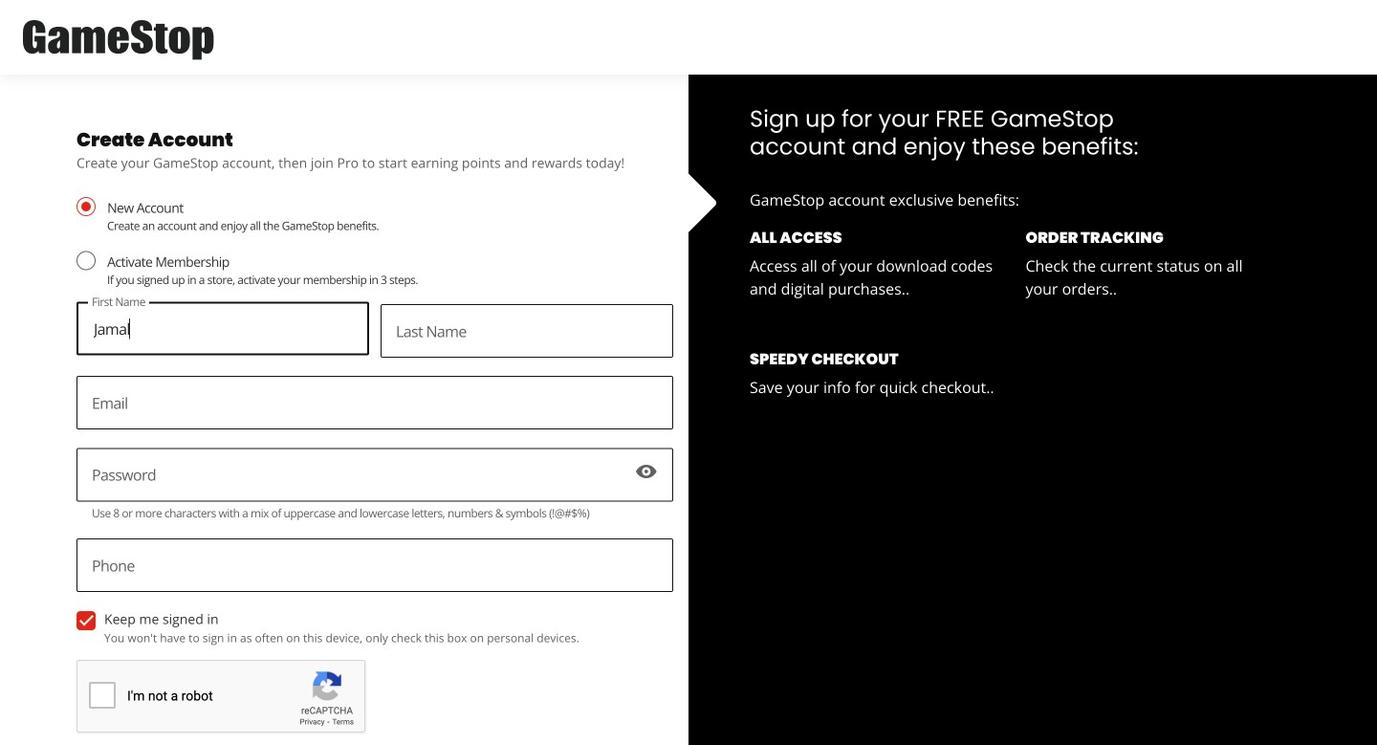 Task type: locate. For each thing, give the bounding box(es) containing it.
None password field
[[77, 448, 673, 502]]

None text field
[[77, 302, 369, 355]]

gamestop image
[[23, 17, 214, 63]]

None text field
[[381, 304, 673, 358], [77, 376, 673, 430], [77, 539, 673, 592], [381, 304, 673, 358], [77, 376, 673, 430], [77, 539, 673, 592]]



